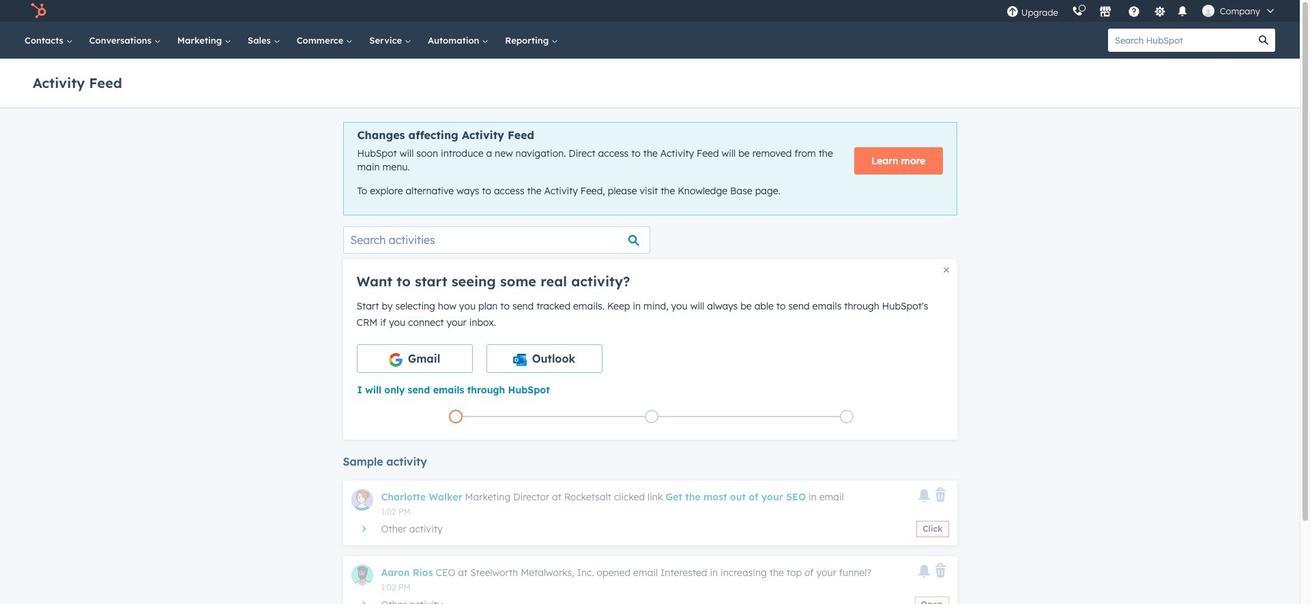 Task type: vqa. For each thing, say whether or not it's contained in the screenshot.
ONBOARDING.STEPS.FINALSTEP.TITLE image
yes



Task type: locate. For each thing, give the bounding box(es) containing it.
Search activities search field
[[343, 227, 650, 254]]

menu
[[1000, 0, 1284, 22]]

marketplaces image
[[1100, 6, 1112, 18]]

None checkbox
[[357, 345, 473, 373]]

Search HubSpot search field
[[1109, 29, 1253, 52]]

list
[[358, 407, 945, 427]]

None checkbox
[[486, 345, 603, 373]]



Task type: describe. For each thing, give the bounding box(es) containing it.
onboarding.steps.finalstep.title image
[[844, 414, 851, 422]]

close image
[[944, 267, 949, 273]]

jacob simon image
[[1203, 5, 1215, 17]]

onboarding.steps.sendtrackedemailingmail.title image
[[648, 414, 655, 422]]



